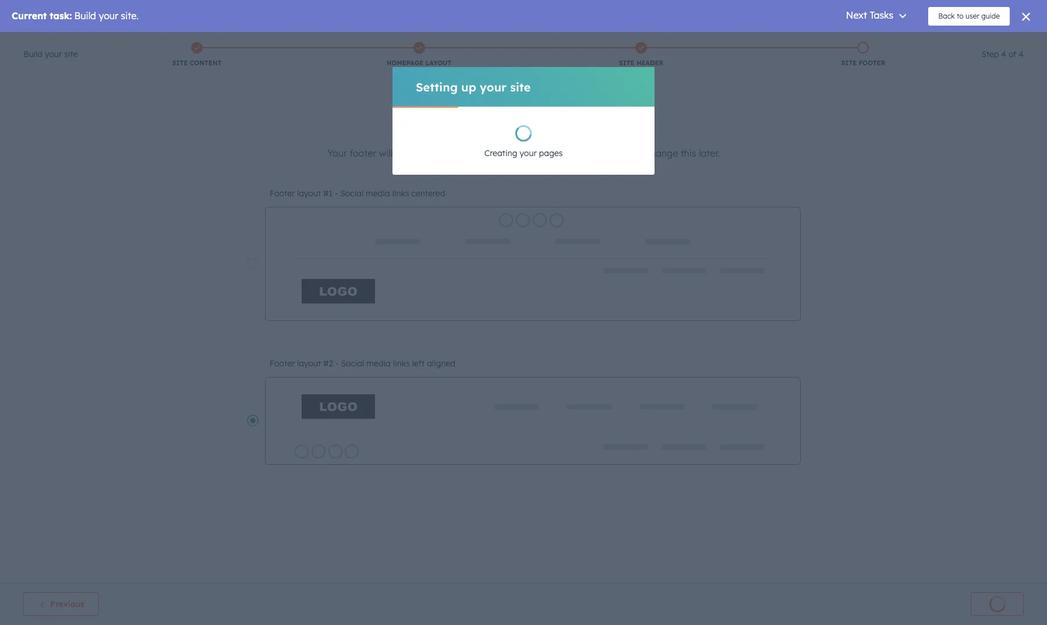 Task type: describe. For each thing, give the bounding box(es) containing it.
pages
[[539, 148, 563, 158]]

appear
[[396, 147, 427, 159]]

Search HubSpot search field
[[884, 57, 1026, 76]]

all
[[505, 147, 515, 159]]

3 menu item from the left
[[912, 32, 934, 51]]

upgrade
[[820, 38, 853, 47]]

up
[[461, 80, 476, 94]]

header
[[637, 59, 664, 67]]

1 horizontal spatial of
[[1009, 49, 1017, 59]]

you
[[608, 147, 624, 159]]

footer for footer layout #2 - social media links left aligned
[[270, 358, 295, 369]]

bottom
[[459, 147, 491, 159]]

site for site content
[[172, 59, 188, 67]]

creating your pages
[[484, 148, 563, 158]]

layout for footer layout #2 - social media links left aligned
[[297, 358, 321, 369]]

layout
[[426, 59, 452, 67]]

#1
[[323, 188, 333, 199]]

calling icon image
[[869, 37, 879, 47]]

at
[[430, 147, 439, 159]]

content
[[190, 59, 222, 67]]

homepage
[[387, 59, 424, 67]]

social for #2
[[341, 358, 364, 369]]

later.
[[699, 147, 720, 159]]

finally, pick a layout for your site footer your footer will appear at the bottom of all your website pages. you can change this later.
[[327, 125, 720, 159]]

site inside finally, pick a layout for your site footer your footer will appear at the bottom of all your website pages. you can change this later.
[[586, 125, 608, 142]]

centered
[[412, 188, 445, 199]]

this
[[681, 147, 696, 159]]

hubspot image
[[21, 34, 35, 48]]

links for centered
[[392, 188, 409, 199]]

homepage layout
[[387, 59, 452, 67]]

0 vertical spatial site
[[64, 49, 78, 59]]

upgrade image
[[807, 37, 818, 48]]

can
[[627, 147, 643, 159]]

calling icon button
[[864, 34, 884, 49]]

a
[[476, 125, 484, 142]]

social for #1
[[340, 188, 364, 199]]

footer layout #1 - social media links centered
[[270, 188, 445, 199]]

notifications button
[[952, 32, 972, 51]]

setting up your site
[[416, 80, 531, 94]]

2 menu item from the left
[[885, 32, 912, 51]]

footer for footer layout #1 - social media links centered
[[270, 188, 295, 199]]

music button
[[974, 32, 1032, 51]]

site header
[[619, 59, 664, 67]]

the
[[442, 147, 456, 159]]

site footer
[[841, 59, 886, 67]]

aligned
[[427, 358, 456, 369]]

setting up your site dialog
[[393, 67, 655, 175]]

site content
[[172, 59, 222, 67]]

search image
[[1023, 62, 1031, 70]]

music
[[994, 37, 1015, 46]]

site footer list item
[[752, 40, 975, 70]]

1 4 from the left
[[1001, 49, 1007, 59]]

for
[[532, 125, 550, 142]]

your
[[327, 147, 347, 159]]

homepage layout completed list item
[[308, 40, 530, 70]]

setting
[[416, 80, 458, 94]]

links for left
[[393, 358, 410, 369]]



Task type: locate. For each thing, give the bounding box(es) containing it.
1 horizontal spatial site
[[510, 80, 531, 94]]

site right build
[[64, 49, 78, 59]]

2 vertical spatial site
[[586, 125, 608, 142]]

will
[[379, 147, 393, 159]]

menu item right calling icon dropdown button
[[885, 32, 912, 51]]

0 vertical spatial social
[[340, 188, 364, 199]]

footer
[[859, 59, 886, 67], [270, 188, 295, 199], [270, 358, 295, 369]]

of down music
[[1009, 49, 1017, 59]]

footer layout #2 - social media links left aligned button
[[246, 356, 801, 465]]

1 menu item from the left
[[861, 32, 863, 51]]

layout for footer layout #1 - social media links centered
[[297, 188, 321, 199]]

- for #2
[[336, 358, 339, 369]]

1 vertical spatial site
[[510, 80, 531, 94]]

settings link
[[935, 35, 950, 47]]

footer inside button
[[270, 358, 295, 369]]

settings image
[[937, 37, 948, 47]]

links inside 'button'
[[392, 188, 409, 199]]

site inside the 'site content completed' list item
[[172, 59, 188, 67]]

- right #1
[[335, 188, 338, 199]]

1 vertical spatial social
[[341, 358, 364, 369]]

previous button
[[23, 592, 99, 616]]

list
[[86, 40, 975, 70]]

2 vertical spatial footer
[[270, 358, 295, 369]]

2 site from the left
[[619, 59, 635, 67]]

previous
[[50, 599, 85, 609]]

1 vertical spatial -
[[336, 358, 339, 369]]

1 site from the left
[[172, 59, 188, 67]]

- right #2
[[336, 358, 339, 369]]

- for #1
[[335, 188, 338, 199]]

layout left #2
[[297, 358, 321, 369]]

2 horizontal spatial site
[[841, 59, 857, 67]]

links left centered
[[392, 188, 409, 199]]

1 vertical spatial footer
[[350, 147, 377, 159]]

media down "will"
[[366, 188, 390, 199]]

1 vertical spatial media
[[367, 358, 391, 369]]

social right #2
[[341, 358, 364, 369]]

-
[[335, 188, 338, 199], [336, 358, 339, 369]]

0 vertical spatial -
[[335, 188, 338, 199]]

- inside button
[[336, 358, 339, 369]]

0 horizontal spatial site
[[172, 59, 188, 67]]

site down upgrade
[[841, 59, 857, 67]]

of left "all"
[[494, 147, 503, 159]]

site
[[64, 49, 78, 59], [510, 80, 531, 94], [586, 125, 608, 142]]

- inside 'button'
[[335, 188, 338, 199]]

finally,
[[397, 125, 442, 142]]

1 horizontal spatial footer
[[612, 125, 651, 142]]

site inside dialog
[[510, 80, 531, 94]]

menu item
[[861, 32, 863, 51], [885, 32, 912, 51], [912, 32, 934, 51]]

1 vertical spatial of
[[494, 147, 503, 159]]

hubspot link
[[14, 34, 44, 48]]

step 4 of 4
[[982, 49, 1024, 59]]

4 down music
[[1001, 49, 1007, 59]]

footer inside 'button'
[[270, 188, 295, 199]]

creating
[[484, 148, 517, 158]]

2 4 from the left
[[1019, 49, 1024, 59]]

0 horizontal spatial footer
[[350, 147, 377, 159]]

site for site header
[[619, 59, 635, 67]]

links left left
[[393, 358, 410, 369]]

site for site footer
[[841, 59, 857, 67]]

site left header
[[619, 59, 635, 67]]

your
[[45, 49, 62, 59], [480, 80, 507, 94], [553, 125, 582, 142], [518, 147, 537, 159], [520, 148, 537, 158]]

site inside site footer list item
[[841, 59, 857, 67]]

1 horizontal spatial site
[[619, 59, 635, 67]]

2 vertical spatial layout
[[297, 358, 321, 369]]

of
[[1009, 49, 1017, 59], [494, 147, 503, 159]]

footer
[[612, 125, 651, 142], [350, 147, 377, 159]]

social right #1
[[340, 188, 364, 199]]

greg robinson image
[[981, 36, 992, 47]]

footer down calling icon
[[859, 59, 886, 67]]

social inside button
[[341, 358, 364, 369]]

0 vertical spatial media
[[366, 188, 390, 199]]

0 vertical spatial links
[[392, 188, 409, 199]]

1 vertical spatial layout
[[297, 188, 321, 199]]

change
[[646, 147, 678, 159]]

1 horizontal spatial 4
[[1019, 49, 1024, 59]]

media left left
[[367, 358, 391, 369]]

site inside site header completed list item
[[619, 59, 635, 67]]

footer layout #2 - social media links left aligned
[[270, 358, 456, 369]]

layout inside button
[[297, 358, 321, 369]]

footer layout #1 - social media links centered button
[[246, 186, 801, 321]]

website
[[540, 147, 574, 159]]

links inside button
[[393, 358, 410, 369]]

layout inside finally, pick a layout for your site footer your footer will appear at the bottom of all your website pages. you can change this later.
[[488, 125, 528, 142]]

site right up
[[510, 80, 531, 94]]

4 up search icon
[[1019, 49, 1024, 59]]

creating your pages status
[[421, 125, 627, 160]]

layout inside 'button'
[[297, 188, 321, 199]]

0 vertical spatial layout
[[488, 125, 528, 142]]

0 horizontal spatial of
[[494, 147, 503, 159]]

footer left #1
[[270, 188, 295, 199]]

search button
[[1017, 57, 1037, 76]]

media for left
[[367, 358, 391, 369]]

3 site from the left
[[841, 59, 857, 67]]

footer left #2
[[270, 358, 295, 369]]

0 vertical spatial footer
[[859, 59, 886, 67]]

#2
[[323, 358, 333, 369]]

menu item left "settings" 'link'
[[912, 32, 934, 51]]

site content completed list item
[[86, 40, 308, 70]]

0 horizontal spatial 4
[[1001, 49, 1007, 59]]

build
[[23, 49, 42, 59]]

site header completed list item
[[530, 40, 752, 70]]

menu
[[799, 32, 1033, 51]]

pick
[[446, 125, 472, 142]]

0 vertical spatial of
[[1009, 49, 1017, 59]]

media inside button
[[367, 358, 391, 369]]

menu item left calling icon dropdown button
[[861, 32, 863, 51]]

links
[[392, 188, 409, 199], [393, 358, 410, 369]]

social
[[340, 188, 364, 199], [341, 358, 364, 369]]

0 horizontal spatial site
[[64, 49, 78, 59]]

list containing site content
[[86, 40, 975, 70]]

of inside finally, pick a layout for your site footer your footer will appear at the bottom of all your website pages. you can change this later.
[[494, 147, 503, 159]]

social inside 'button'
[[340, 188, 364, 199]]

build your site
[[23, 49, 78, 59]]

1 vertical spatial links
[[393, 358, 410, 369]]

media for centered
[[366, 188, 390, 199]]

site
[[172, 59, 188, 67], [619, 59, 635, 67], [841, 59, 857, 67]]

media
[[366, 188, 390, 199], [367, 358, 391, 369]]

1 vertical spatial footer
[[270, 188, 295, 199]]

layout left #1
[[297, 188, 321, 199]]

footer inside list item
[[859, 59, 886, 67]]

site left the content
[[172, 59, 188, 67]]

menu containing music
[[799, 32, 1033, 51]]

layout
[[488, 125, 528, 142], [297, 188, 321, 199], [297, 358, 321, 369]]

4
[[1001, 49, 1007, 59], [1019, 49, 1024, 59]]

0 vertical spatial footer
[[612, 125, 651, 142]]

media inside 'button'
[[366, 188, 390, 199]]

footer left "will"
[[350, 147, 377, 159]]

layout up "all"
[[488, 125, 528, 142]]

pages.
[[576, 147, 605, 159]]

footer up can
[[612, 125, 651, 142]]

2 horizontal spatial site
[[586, 125, 608, 142]]

step
[[982, 49, 999, 59]]

site up 'pages.'
[[586, 125, 608, 142]]

notifications image
[[957, 37, 967, 48]]

left
[[412, 358, 425, 369]]

your inside creating your pages status
[[520, 148, 537, 158]]



Task type: vqa. For each thing, say whether or not it's contained in the screenshot.
media corresponding to left
yes



